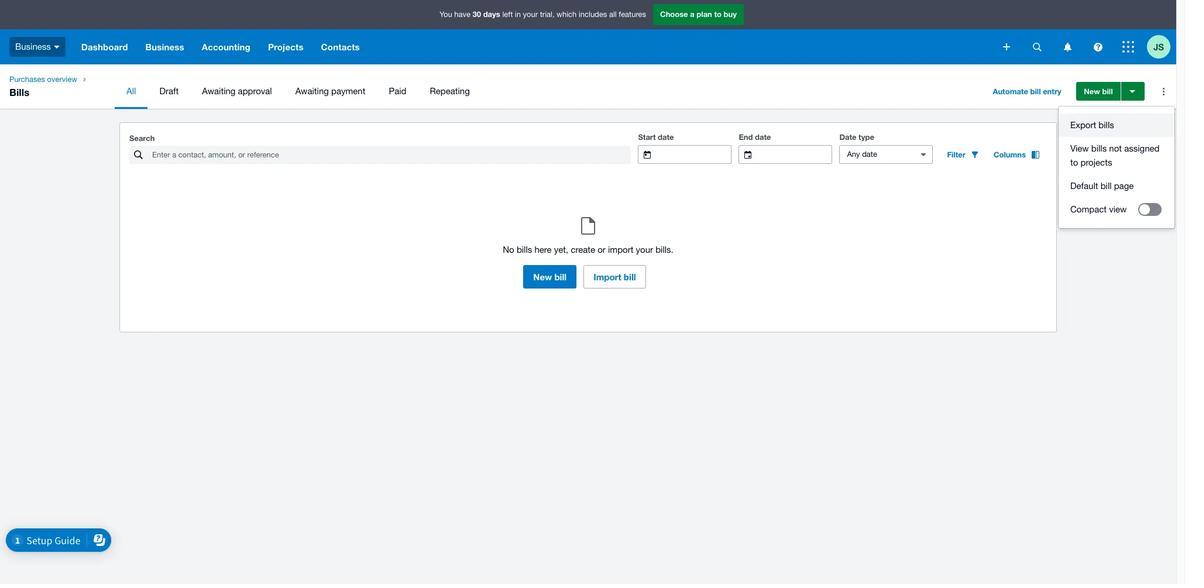 Task type: describe. For each thing, give the bounding box(es) containing it.
not
[[1110, 143, 1123, 153]]

repeating link
[[418, 74, 482, 109]]

which
[[557, 10, 577, 19]]

draft link
[[148, 74, 190, 109]]

awaiting payment
[[296, 86, 366, 96]]

compact view
[[1071, 204, 1128, 214]]

yet,
[[554, 245, 569, 255]]

import bill button
[[584, 265, 646, 289]]

entry
[[1044, 87, 1062, 96]]

trial,
[[540, 10, 555, 19]]

all
[[127, 86, 136, 96]]

choose
[[661, 10, 689, 19]]

start
[[639, 132, 656, 142]]

view bills not assigned to projects
[[1071, 143, 1160, 167]]

bill up export bills button
[[1103, 87, 1114, 96]]

default bill page button
[[1059, 175, 1175, 198]]

have
[[455, 10, 471, 19]]

bill down yet,
[[555, 272, 567, 282]]

type
[[859, 132, 875, 142]]

payment
[[331, 86, 366, 96]]

you have 30 days left in your trial, which includes all features
[[440, 10, 647, 19]]

filter button
[[941, 145, 987, 164]]

Date type field
[[841, 146, 911, 163]]

end date
[[739, 132, 772, 142]]

projects
[[1081, 158, 1113, 167]]

svg image inside business popup button
[[54, 46, 60, 48]]

page
[[1115, 181, 1135, 191]]

automate
[[994, 87, 1029, 96]]

2 horizontal spatial svg image
[[1094, 42, 1103, 51]]

approval
[[238, 86, 272, 96]]

import bill
[[594, 272, 636, 282]]

includes
[[579, 10, 608, 19]]

0 horizontal spatial business
[[15, 41, 51, 51]]

filter
[[948, 150, 966, 159]]

awaiting payment link
[[284, 74, 377, 109]]

bills
[[9, 86, 29, 98]]

1 horizontal spatial business
[[146, 42, 184, 52]]

no bills here yet, create or import your bills.
[[503, 245, 674, 255]]

or
[[598, 245, 606, 255]]

columns
[[994, 150, 1027, 159]]

purchases overview
[[9, 75, 77, 84]]

export bills button
[[1059, 114, 1175, 137]]

dashboard link
[[73, 29, 137, 64]]

view bills not assigned to projects link
[[1059, 137, 1175, 175]]

contacts button
[[313, 29, 369, 64]]

to inside the view bills not assigned to projects
[[1071, 158, 1079, 167]]

start date
[[639, 132, 674, 142]]

bills for export
[[1099, 120, 1115, 130]]

your inside "you have 30 days left in your trial, which includes all features"
[[523, 10, 538, 19]]

projects
[[268, 42, 304, 52]]

no
[[503, 245, 515, 255]]

Start date field
[[661, 146, 732, 163]]

accounting
[[202, 42, 251, 52]]

all link
[[115, 74, 148, 109]]

group containing export bills
[[1059, 107, 1175, 228]]

view
[[1110, 204, 1128, 214]]

import
[[609, 245, 634, 255]]

navigation inside banner
[[73, 29, 996, 64]]

bill inside automate bill entry popup button
[[1031, 87, 1042, 96]]

0 horizontal spatial new bill button
[[524, 265, 577, 289]]

purchases
[[9, 75, 45, 84]]

accounting button
[[193, 29, 259, 64]]

new bill inside 'bills' navigation
[[1085, 87, 1114, 96]]

default bill page
[[1071, 181, 1135, 191]]

in
[[515, 10, 521, 19]]

contacts
[[321, 42, 360, 52]]

End date field
[[762, 146, 832, 163]]

awaiting for awaiting payment
[[296, 86, 329, 96]]

2 horizontal spatial svg image
[[1123, 41, 1135, 53]]

purchases overview link
[[5, 74, 82, 86]]



Task type: locate. For each thing, give the bounding box(es) containing it.
bills inside the view bills not assigned to projects
[[1092, 143, 1108, 153]]

end
[[739, 132, 753, 142]]

0 horizontal spatial to
[[715, 10, 722, 19]]

automate bill entry
[[994, 87, 1062, 96]]

awaiting left approval
[[202, 86, 236, 96]]

1 vertical spatial new
[[534, 272, 552, 282]]

date for start date
[[658, 132, 674, 142]]

bills inside button
[[1099, 120, 1115, 130]]

to down 'view'
[[1071, 158, 1079, 167]]

export bills
[[1071, 120, 1115, 130]]

0 horizontal spatial awaiting
[[202, 86, 236, 96]]

search
[[129, 134, 155, 143]]

new bill button up export bills
[[1077, 82, 1121, 101]]

0 vertical spatial bills
[[1099, 120, 1115, 130]]

group
[[1059, 107, 1175, 228]]

new up export bills
[[1085, 87, 1101, 96]]

plan
[[697, 10, 713, 19]]

your
[[523, 10, 538, 19], [636, 245, 654, 255]]

1 horizontal spatial svg image
[[1004, 43, 1011, 50]]

to left the buy
[[715, 10, 722, 19]]

projects button
[[259, 29, 313, 64]]

js button
[[1148, 29, 1177, 64]]

buy
[[724, 10, 737, 19]]

date right end on the top of page
[[756, 132, 772, 142]]

here
[[535, 245, 552, 255]]

awaiting
[[202, 86, 236, 96], [296, 86, 329, 96]]

date right start
[[658, 132, 674, 142]]

awaiting inside 'link'
[[202, 86, 236, 96]]

awaiting approval
[[202, 86, 272, 96]]

all
[[610, 10, 617, 19]]

0 horizontal spatial svg image
[[54, 46, 60, 48]]

new bill button
[[1077, 82, 1121, 101], [524, 265, 577, 289]]

features
[[619, 10, 647, 19]]

bills for no
[[517, 245, 533, 255]]

0 vertical spatial new
[[1085, 87, 1101, 96]]

days
[[484, 10, 501, 19]]

30
[[473, 10, 481, 19]]

bill
[[1031, 87, 1042, 96], [1103, 87, 1114, 96], [1101, 181, 1112, 191], [555, 272, 567, 282], [624, 272, 636, 282]]

0 horizontal spatial new bill
[[534, 272, 567, 282]]

date for end date
[[756, 132, 772, 142]]

bills for view
[[1092, 143, 1108, 153]]

1 horizontal spatial new bill button
[[1077, 82, 1121, 101]]

2 date from the left
[[756, 132, 772, 142]]

1 horizontal spatial svg image
[[1064, 42, 1072, 51]]

business button
[[0, 29, 73, 64], [137, 29, 193, 64]]

1 horizontal spatial date
[[756, 132, 772, 142]]

0 horizontal spatial new
[[534, 272, 552, 282]]

1 awaiting from the left
[[202, 86, 236, 96]]

new inside 'bills' navigation
[[1085, 87, 1101, 96]]

overview
[[47, 75, 77, 84]]

new down here in the top left of the page
[[534, 272, 552, 282]]

svg image
[[1094, 42, 1103, 51], [1004, 43, 1011, 50], [54, 46, 60, 48]]

Search field
[[151, 146, 632, 164]]

compact
[[1071, 204, 1107, 214]]

0 horizontal spatial svg image
[[1033, 42, 1042, 51]]

1 vertical spatial bills
[[1092, 143, 1108, 153]]

1 vertical spatial your
[[636, 245, 654, 255]]

0 horizontal spatial business button
[[0, 29, 73, 64]]

1 horizontal spatial new bill
[[1085, 87, 1114, 96]]

assigned
[[1125, 143, 1160, 153]]

to
[[715, 10, 722, 19], [1071, 158, 1079, 167]]

paid link
[[377, 74, 418, 109]]

business
[[15, 41, 51, 51], [146, 42, 184, 52]]

bill inside default bill page button
[[1101, 181, 1112, 191]]

left
[[503, 10, 513, 19]]

0 vertical spatial your
[[523, 10, 538, 19]]

bills up projects
[[1092, 143, 1108, 153]]

1 horizontal spatial awaiting
[[296, 86, 329, 96]]

you
[[440, 10, 453, 19]]

new bill up export bills
[[1085, 87, 1114, 96]]

awaiting approval link
[[190, 74, 284, 109]]

dashboard
[[81, 42, 128, 52]]

list box containing export bills
[[1059, 107, 1175, 228]]

1 date from the left
[[658, 132, 674, 142]]

view
[[1071, 143, 1090, 153]]

date
[[658, 132, 674, 142], [756, 132, 772, 142]]

bill right import
[[624, 272, 636, 282]]

new bill button inside 'bills' navigation
[[1077, 82, 1121, 101]]

columns button
[[987, 145, 1048, 164]]

1 horizontal spatial your
[[636, 245, 654, 255]]

date type
[[840, 132, 875, 142]]

bills right export
[[1099, 120, 1115, 130]]

bill inside "import bill" button
[[624, 272, 636, 282]]

1 vertical spatial to
[[1071, 158, 1079, 167]]

bills navigation
[[0, 64, 1177, 109]]

date
[[840, 132, 857, 142]]

your left bills.
[[636, 245, 654, 255]]

menu containing all
[[115, 74, 977, 109]]

bills.
[[656, 245, 674, 255]]

bill left entry
[[1031, 87, 1042, 96]]

automate bill entry button
[[987, 82, 1069, 101]]

0 vertical spatial new bill
[[1085, 87, 1114, 96]]

banner containing js
[[0, 0, 1177, 64]]

draft
[[160, 86, 179, 96]]

compact view button
[[1059, 198, 1175, 221]]

paid
[[389, 86, 407, 96]]

business button up purchases overview
[[0, 29, 73, 64]]

navigation containing dashboard
[[73, 29, 996, 64]]

new bill button down here in the top left of the page
[[524, 265, 577, 289]]

new bill
[[1085, 87, 1114, 96], [534, 272, 567, 282]]

import
[[594, 272, 622, 282]]

business button up draft
[[137, 29, 193, 64]]

0 horizontal spatial your
[[523, 10, 538, 19]]

bill left 'page'
[[1101, 181, 1112, 191]]

1 horizontal spatial business button
[[137, 29, 193, 64]]

choose a plan to buy
[[661, 10, 737, 19]]

export
[[1071, 120, 1097, 130]]

1 vertical spatial new bill button
[[524, 265, 577, 289]]

create
[[571, 245, 596, 255]]

0 vertical spatial new bill button
[[1077, 82, 1121, 101]]

awaiting left payment at top
[[296, 86, 329, 96]]

bills right no
[[517, 245, 533, 255]]

default
[[1071, 181, 1099, 191]]

repeating
[[430, 86, 470, 96]]

a
[[691, 10, 695, 19]]

awaiting for awaiting approval
[[202, 86, 236, 96]]

business up the purchases on the top
[[15, 41, 51, 51]]

1 vertical spatial new bill
[[534, 272, 567, 282]]

2 business button from the left
[[137, 29, 193, 64]]

2 awaiting from the left
[[296, 86, 329, 96]]

js
[[1154, 41, 1165, 52]]

0 horizontal spatial date
[[658, 132, 674, 142]]

1 business button from the left
[[0, 29, 73, 64]]

list box
[[1059, 107, 1175, 228]]

svg image
[[1123, 41, 1135, 53], [1033, 42, 1042, 51], [1064, 42, 1072, 51]]

0 vertical spatial to
[[715, 10, 722, 19]]

banner
[[0, 0, 1177, 64]]

menu inside 'bills' navigation
[[115, 74, 977, 109]]

1 horizontal spatial to
[[1071, 158, 1079, 167]]

1 horizontal spatial new
[[1085, 87, 1101, 96]]

new
[[1085, 87, 1101, 96], [534, 272, 552, 282]]

navigation
[[73, 29, 996, 64]]

overflow menu image
[[1153, 80, 1176, 103]]

new bill down here in the top left of the page
[[534, 272, 567, 282]]

your right in
[[523, 10, 538, 19]]

menu
[[115, 74, 977, 109]]

2 vertical spatial bills
[[517, 245, 533, 255]]

business up draft
[[146, 42, 184, 52]]



Task type: vqa. For each thing, say whether or not it's contained in the screenshot.
export
yes



